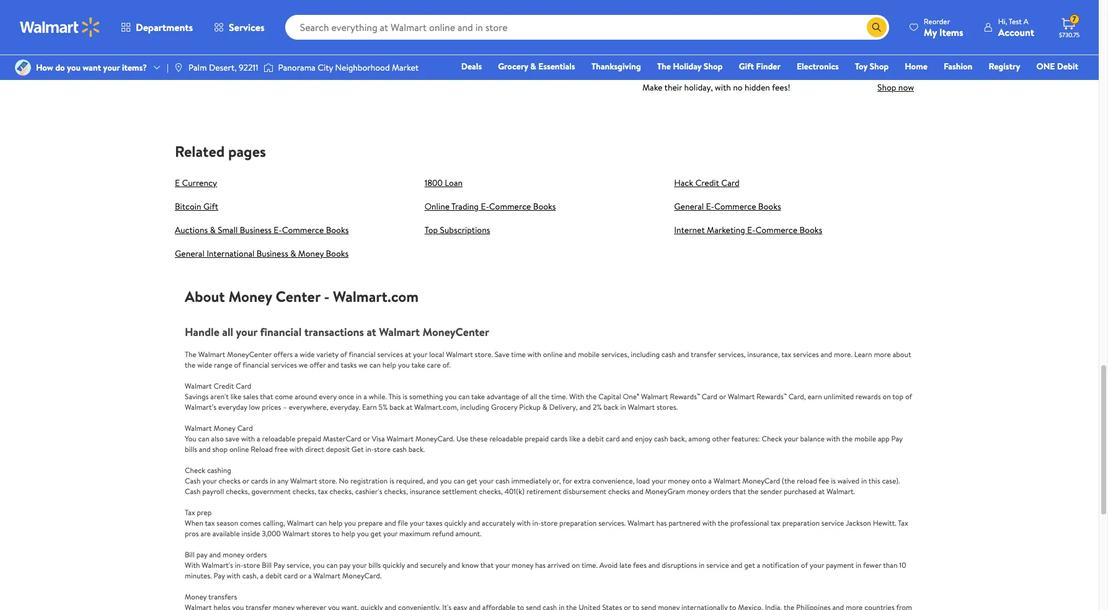 Task type: locate. For each thing, give the bounding box(es) containing it.
tax inside check cashing cash your checks or cards in any walmart store. no registration is required, and you can get your cash immediately or, for extra convenience, load your money onto a walmart moneycard (the reload fee is waived in this case). cash payroll checks, government checks, tax checks, cashier's checks, insurance settlement checks, 401(k) retirement disbursement checks and moneygram money orders that the sender purchased at walmart.
[[318, 486, 328, 497]]

&
[[530, 60, 536, 73], [210, 224, 216, 236], [290, 247, 296, 260], [542, 402, 547, 413]]

bills inside walmart money card you can also save with a reloadable prepaid mastercard or visa walmart moneycard. use these reloadable prepaid cards like a debit card and enjoy cash back, among other features: check your balance with the mobile app pay bills and shop online reload free with direct deposit get in-store cash back.
[[185, 444, 197, 455]]

1 horizontal spatial cards
[[551, 434, 568, 444]]

that inside walmart credit card savings aren't like sales that come around every once in a while. this is something you can take advantage of all the time. with the capital one® walmart rewards™ card or walmart rewards™ card, earn unlimited rewards on top of walmart's everyday low prices – everywhere, everyday. earn 5% back at walmart.com, including grocery pickup & delivery, and 2% back in walmart stores.
[[260, 392, 273, 402]]

do
[[55, 61, 65, 74]]

you
[[67, 61, 81, 74], [398, 360, 410, 370], [445, 392, 457, 402], [440, 476, 452, 486], [344, 518, 356, 529], [357, 529, 369, 539], [313, 560, 325, 571]]

prices
[[262, 402, 281, 413]]

tax right professional
[[771, 518, 781, 529]]

commerce
[[489, 200, 531, 212], [714, 200, 756, 212], [282, 224, 324, 236], [755, 224, 797, 236]]

your up 'prep'
[[202, 476, 217, 486]]

1 vertical spatial quickly
[[383, 560, 405, 571]]

 image for how
[[15, 60, 31, 76]]

1 vertical spatial credit
[[214, 381, 234, 392]]

gift now, pay later. make their holiday, with no hidden fees! shop now. image
[[642, 0, 914, 68]]

are
[[201, 529, 211, 539]]

bill pay and money orders with walmart's in-store bill pay service, you can pay your bills quickly and securely and know that your money has arrived on time. avoid late fees and disruptions in service and get a notification of your payment in fewer than 10 minutes. pay with cash, a debit card or a walmart moneycard.
[[185, 550, 906, 581]]

at down walmart.com
[[367, 325, 376, 340]]

0 horizontal spatial get
[[371, 529, 381, 539]]

and left know
[[448, 560, 460, 571]]

or inside walmart credit card savings aren't like sales that come around every once in a while. this is something you can take advantage of all the time. with the capital one® walmart rewards™ card or walmart rewards™ card, earn unlimited rewards on top of walmart's everyday low prices – everywhere, everyday. earn 5% back at walmart.com, including grocery pickup & delivery, and 2% back in walmart stores.
[[719, 392, 726, 402]]

or inside check cashing cash your checks or cards in any walmart store. no registration is required, and you can get your cash immediately or, for extra convenience, load your money onto a walmart moneycard (the reload fee is waived in this case). cash payroll checks, government checks, tax checks, cashier's checks, insurance settlement checks, 401(k) retirement disbursement checks and moneygram money orders that the sender purchased at walmart.
[[242, 476, 249, 486]]

we right tasks
[[359, 360, 368, 370]]

business down auctions & small business e-commerce books link
[[257, 247, 288, 260]]

can inside check cashing cash your checks or cards in any walmart store. no registration is required, and you can get your cash immediately or, for extra convenience, load your money onto a walmart moneycard (the reload fee is waived in this case). cash payroll checks, government checks, tax checks, cashier's checks, insurance settlement checks, 401(k) retirement disbursement checks and moneygram money orders that the sender purchased at walmart.
[[454, 476, 465, 486]]

or up other
[[719, 392, 726, 402]]

2 horizontal spatial services
[[793, 349, 819, 360]]

1 horizontal spatial moneycard.
[[415, 434, 455, 444]]

earn
[[362, 402, 377, 413]]

arrived
[[547, 560, 570, 571]]

1 horizontal spatial orders
[[710, 486, 731, 497]]

the inside check cashing cash your checks or cards in any walmart store. no registration is required, and you can get your cash immediately or, for extra convenience, load your money onto a walmart moneycard (the reload fee is waived in this case). cash payroll checks, government checks, tax checks, cashier's checks, insurance settlement checks, 401(k) retirement disbursement checks and moneygram money orders that the sender purchased at walmart.
[[748, 486, 758, 497]]

checks,
[[226, 486, 250, 497], [293, 486, 316, 497], [330, 486, 353, 497], [384, 486, 408, 497], [479, 486, 503, 497]]

0 vertical spatial service
[[821, 518, 844, 529]]

store inside bill pay and money orders with walmart's in-store bill pay service, you can pay your bills quickly and securely and know that your money has arrived on time. avoid late fees and disruptions in service and get a notification of your payment in fewer than 10 minutes. pay with cash, a debit card or a walmart moneycard.
[[243, 560, 260, 571]]

like down delivery,
[[569, 434, 580, 444]]

a inside the walmart moneycenter offers a wide variety of financial services at your local walmart store. save time with online and mobile services, including cash and transfer services, insurance, tax services and more. learn more about the wide range of financial services we offer and tasks we can help you take care of.
[[295, 349, 298, 360]]

unlimited
[[824, 392, 854, 402]]

1 horizontal spatial time.
[[582, 560, 598, 571]]

your left payment
[[810, 560, 824, 571]]

and left notification
[[731, 560, 742, 571]]

0 horizontal spatial bills
[[185, 444, 197, 455]]

service
[[821, 518, 844, 529], [706, 560, 729, 571]]

and left "file"
[[385, 518, 396, 529]]

prep
[[197, 507, 212, 518]]

services up 'come'
[[271, 360, 297, 370]]

credit for walmart
[[214, 381, 234, 392]]

92211
[[239, 61, 258, 74]]

0 horizontal spatial online
[[229, 444, 249, 455]]

wide left range
[[197, 360, 212, 370]]

grocery left the pickup
[[491, 402, 517, 413]]

can right the something
[[458, 392, 470, 402]]

0 horizontal spatial card
[[284, 571, 298, 581]]

1 horizontal spatial product group
[[514, 0, 570, 144]]

1 horizontal spatial take
[[471, 392, 485, 402]]

sender
[[760, 486, 782, 497]]

your right "file"
[[410, 518, 424, 529]]

moneygram
[[645, 486, 685, 497]]

or inside walmart money card you can also save with a reloadable prepaid mastercard or visa walmart moneycard. use these reloadable prepaid cards like a debit card and enjoy cash back, among other features: check your balance with the mobile app pay bills and shop online reload free with direct deposit get in-store cash back.
[[363, 434, 370, 444]]

0 horizontal spatial with
[[185, 560, 200, 571]]

test
[[1009, 16, 1022, 26]]

2 horizontal spatial get
[[744, 560, 755, 571]]

card inside walmart money card you can also save with a reloadable prepaid mastercard or visa walmart moneycard. use these reloadable prepaid cards like a debit card and enjoy cash back, among other features: check your balance with the mobile app pay bills and shop online reload free with direct deposit get in-store cash back.
[[237, 423, 253, 434]]

any
[[277, 476, 288, 486]]

a inside walmart credit card savings aren't like sales that come around every once in a while. this is something you can take advantage of all the time. with the capital one® walmart rewards™ card or walmart rewards™ card, earn unlimited rewards on top of walmart's everyday low prices – everywhere, everyday. earn 5% back at walmart.com, including grocery pickup & delivery, and 2% back in walmart stores.
[[363, 392, 367, 402]]

walmart inside bill pay and money orders with walmart's in-store bill pay service, you can pay your bills quickly and securely and know that your money has arrived on time. avoid late fees and disruptions in service and get a notification of your payment in fewer than 10 minutes. pay with cash, a debit card or a walmart moneycard.
[[313, 571, 340, 581]]

that inside bill pay and money orders with walmart's in-store bill pay service, you can pay your bills quickly and securely and know that your money has arrived on time. avoid late fees and disruptions in service and get a notification of your payment in fewer than 10 minutes. pay with cash, a debit card or a walmart moneycard.
[[480, 560, 494, 571]]

1 vertical spatial like
[[569, 434, 580, 444]]

walmart
[[379, 325, 420, 340], [198, 349, 225, 360], [446, 349, 473, 360], [185, 381, 212, 392], [641, 392, 668, 402], [728, 392, 755, 402], [628, 402, 655, 413], [185, 423, 212, 434], [387, 434, 414, 444], [290, 476, 317, 486], [714, 476, 741, 486], [287, 518, 314, 529], [627, 518, 654, 529], [283, 529, 310, 539], [313, 571, 340, 581]]

0 vertical spatial general
[[674, 200, 704, 212]]

1 horizontal spatial that
[[480, 560, 494, 571]]

service right disruptions
[[706, 560, 729, 571]]

no
[[339, 476, 349, 486]]

cash left immediately in the bottom of the page
[[495, 476, 510, 486]]

money
[[668, 476, 690, 486], [687, 486, 709, 497], [223, 550, 244, 560], [512, 560, 533, 571]]

2 back from the left
[[604, 402, 618, 413]]

check cashing cash your checks or cards in any walmart store. no registration is required, and you can get your cash immediately or, for extra convenience, load your money onto a walmart moneycard (the reload fee is waived in this case). cash payroll checks, government checks, tax checks, cashier's checks, insurance settlement checks, 401(k) retirement disbursement checks and moneygram money orders that the sender purchased at walmart.
[[185, 465, 900, 497]]

your left the balance
[[784, 434, 798, 444]]

product group
[[413, 0, 469, 144], [514, 0, 570, 144]]

all inside walmart credit card savings aren't like sales that come around every once in a while. this is something you can take advantage of all the time. with the capital one® walmart rewards™ card or walmart rewards™ card, earn unlimited rewards on top of walmart's everyday low prices – everywhere, everyday. earn 5% back at walmart.com, including grocery pickup & delivery, and 2% back in walmart stores.
[[530, 392, 537, 402]]

1 horizontal spatial service
[[821, 518, 844, 529]]

0 horizontal spatial general
[[175, 247, 204, 260]]

mobile inside walmart money card you can also save with a reloadable prepaid mastercard or visa walmart moneycard. use these reloadable prepaid cards like a debit card and enjoy cash back, among other features: check your balance with the mobile app pay bills and shop online reload free with direct deposit get in-store cash back.
[[854, 434, 876, 444]]

in- inside walmart money card you can also save with a reloadable prepaid mastercard or visa walmart moneycard. use these reloadable prepaid cards like a debit card and enjoy cash back, among other features: check your balance with the mobile app pay bills and shop online reload free with direct deposit get in-store cash back.
[[365, 444, 374, 455]]

in inside $3,499.00 mlily mprove 15 inch hybrid memory foam mattress, king size bed in a box, medium
[[432, 116, 440, 130]]

1 horizontal spatial debit
[[587, 434, 604, 444]]

account
[[998, 25, 1034, 39]]

1 horizontal spatial mobile
[[854, 434, 876, 444]]

preparation down disbursement
[[559, 518, 597, 529]]

the down 'handle'
[[185, 349, 196, 360]]

walmart's
[[202, 560, 233, 571]]

0 vertical spatial time.
[[551, 392, 567, 402]]

0 vertical spatial moneycenter
[[422, 325, 489, 340]]

avoid
[[599, 560, 618, 571]]

can inside the walmart moneycenter offers a wide variety of financial services at your local walmart store. save time with online and mobile services, including cash and transfer services, insurance, tax services and more. learn more about the wide range of financial services we offer and tasks we can help you take care of.
[[369, 360, 381, 370]]

2 vertical spatial that
[[480, 560, 494, 571]]

0 vertical spatial online
[[543, 349, 563, 360]]

1 vertical spatial debit
[[265, 571, 282, 581]]

offer
[[310, 360, 326, 370]]

debit
[[587, 434, 604, 444], [265, 571, 282, 581]]

debit inside walmart money card you can also save with a reloadable prepaid mastercard or visa walmart moneycard. use these reloadable prepaid cards like a debit card and enjoy cash back, among other features: check your balance with the mobile app pay bills and shop online reload free with direct deposit get in-store cash back.
[[587, 434, 604, 444]]

0 horizontal spatial prepaid
[[297, 434, 321, 444]]

departments
[[136, 20, 193, 34]]

you inside walmart credit card savings aren't like sales that come around every once in a while. this is something you can take advantage of all the time. with the capital one® walmart rewards™ card or walmart rewards™ card, earn unlimited rewards on top of walmart's everyday low prices – everywhere, everyday. earn 5% back at walmart.com, including grocery pickup & delivery, and 2% back in walmart stores.
[[445, 392, 457, 402]]

tax inside the walmart moneycenter offers a wide variety of financial services at your local walmart store. save time with online and mobile services, including cash and transfer services, insurance, tax services and more. learn more about the wide range of financial services we offer and tasks we can help you take care of.
[[781, 349, 791, 360]]

the
[[185, 360, 196, 370], [539, 392, 550, 402], [586, 392, 597, 402], [842, 434, 853, 444], [748, 486, 758, 497], [718, 518, 728, 529]]

0 vertical spatial has
[[656, 518, 667, 529]]

0 horizontal spatial that
[[260, 392, 273, 402]]

back.
[[408, 444, 425, 455]]

0 horizontal spatial has
[[535, 560, 546, 571]]

auctions & small business e-commerce books
[[175, 224, 349, 236]]

payment
[[826, 560, 854, 571]]

0 horizontal spatial store
[[243, 560, 260, 571]]

0 vertical spatial check
[[762, 434, 782, 444]]

cashing
[[207, 465, 231, 476]]

1 vertical spatial the
[[185, 349, 196, 360]]

low
[[249, 402, 260, 413]]

bills left also on the left of the page
[[185, 444, 197, 455]]

2 services, from the left
[[718, 349, 746, 360]]

with left cash,
[[227, 571, 240, 581]]

or inside bill pay and money orders with walmart's in-store bill pay service, you can pay your bills quickly and securely and know that your money has arrived on time. avoid late fees and disruptions in service and get a notification of your payment in fewer than 10 minutes. pay with cash, a debit card or a walmart moneycard.
[[300, 571, 306, 581]]

tax right when
[[205, 518, 215, 529]]

2 preparation from the left
[[782, 518, 820, 529]]

notification
[[762, 560, 799, 571]]

gift left finder
[[739, 60, 754, 73]]

can inside tax prep when tax season comes calling, walmart can help you prepare and file your taxes quickly and accurately with in-store preparation services. walmart has partnered with the professional tax preparation service jackson hewitt. tax pros are available inside 3,000 walmart stores to help you get your maximum refund amount.
[[316, 518, 327, 529]]

0 vertical spatial all
[[222, 325, 233, 340]]

mobile inside the walmart moneycenter offers a wide variety of financial services at your local walmart store. save time with online and mobile services, including cash and transfer services, insurance, tax services and more. learn more about the wide range of financial services we offer and tasks we can help you take care of.
[[578, 349, 600, 360]]

essentials
[[538, 60, 575, 73]]

the inside the walmart moneycenter offers a wide variety of financial services at your local walmart store. save time with online and mobile services, including cash and transfer services, insurance, tax services and more. learn more about the wide range of financial services we offer and tasks we can help you take care of.
[[185, 360, 196, 370]]

financial down handle all your financial transactions at walmart moneycenter
[[349, 349, 376, 360]]

0 vertical spatial store
[[374, 444, 391, 455]]

at inside the walmart moneycenter offers a wide variety of financial services at your local walmart store. save time with online and mobile services, including cash and transfer services, insurance, tax services and more. learn more about the wide range of financial services we offer and tasks we can help you take care of.
[[405, 349, 411, 360]]

0 horizontal spatial product group
[[413, 0, 469, 144]]

tax right the hewitt. at the right of page
[[898, 518, 908, 529]]

0 vertical spatial like
[[230, 392, 241, 402]]

0 horizontal spatial gift
[[203, 200, 218, 212]]

1 horizontal spatial card
[[606, 434, 620, 444]]

and right required,
[[427, 476, 438, 486]]

1 horizontal spatial wide
[[300, 349, 315, 360]]

1 horizontal spatial check
[[762, 434, 782, 444]]

of right notification
[[801, 560, 808, 571]]

like inside walmart money card you can also save with a reloadable prepaid mastercard or visa walmart moneycard. use these reloadable prepaid cards like a debit card and enjoy cash back, among other features: check your balance with the mobile app pay bills and shop online reload free with direct deposit get in-store cash back.
[[569, 434, 580, 444]]

0 horizontal spatial like
[[230, 392, 241, 402]]

all right 'handle'
[[222, 325, 233, 340]]

orders inside check cashing cash your checks or cards in any walmart store. no registration is required, and you can get your cash immediately or, for extra convenience, load your money onto a walmart moneycard (the reload fee is waived in this case). cash payroll checks, government checks, tax checks, cashier's checks, insurance settlement checks, 401(k) retirement disbursement checks and moneygram money orders that the sender purchased at walmart.
[[710, 486, 731, 497]]

related pages
[[175, 140, 266, 162]]

neighborhood
[[335, 61, 390, 74]]

store down inside
[[243, 560, 260, 571]]

0 horizontal spatial check
[[185, 465, 205, 476]]

0 vertical spatial quickly
[[444, 518, 467, 529]]

with right free
[[290, 444, 303, 455]]

including inside the walmart moneycenter offers a wide variety of financial services at your local walmart store. save time with online and mobile services, including cash and transfer services, insurance, tax services and more. learn more about the wide range of financial services we offer and tasks we can help you take care of.
[[631, 349, 660, 360]]

has inside bill pay and money orders with walmart's in-store bill pay service, you can pay your bills quickly and securely and know that your money has arrived on time. avoid late fees and disruptions in service and get a notification of your payment in fewer than 10 minutes. pay with cash, a debit card or a walmart moneycard.
[[535, 560, 546, 571]]

1 vertical spatial time.
[[582, 560, 598, 571]]

next slide for one and two sku list image
[[593, 0, 623, 20]]

refund
[[432, 529, 454, 539]]

commerce right marketing on the top of page
[[755, 224, 797, 236]]

that
[[260, 392, 273, 402], [733, 486, 746, 497], [480, 560, 494, 571]]

0 vertical spatial card
[[606, 434, 620, 444]]

visa
[[372, 434, 385, 444]]

1 product group from the left
[[413, 0, 469, 144]]

help inside the walmart moneycenter offers a wide variety of financial services at your local walmart store. save time with online and mobile services, including cash and transfer services, insurance, tax services and more. learn more about the wide range of financial services we offer and tasks we can help you take care of.
[[382, 360, 396, 370]]

of inside bill pay and money orders with walmart's in-store bill pay service, you can pay your bills quickly and securely and know that your money has arrived on time. avoid late fees and disruptions in service and get a notification of your payment in fewer than 10 minutes. pay with cash, a debit card or a walmart moneycard.
[[801, 560, 808, 571]]

1 horizontal spatial tax
[[898, 518, 908, 529]]

time. left avoid
[[582, 560, 598, 571]]

the inside "link"
[[657, 60, 671, 73]]

4 checks, from the left
[[384, 486, 408, 497]]

financial left offers
[[243, 360, 269, 370]]

bill
[[185, 550, 195, 560], [262, 560, 272, 571]]

1 vertical spatial in-
[[532, 518, 541, 529]]

the right the balance
[[842, 434, 853, 444]]

in left any
[[270, 476, 276, 486]]

top subscriptions
[[425, 224, 490, 236]]

like inside walmart credit card savings aren't like sales that come around every once in a while. this is something you can take advantage of all the time. with the capital one® walmart rewards™ card or walmart rewards™ card, earn unlimited rewards on top of walmart's everyday low prices – everywhere, everyday. earn 5% back at walmart.com, including grocery pickup & delivery, and 2% back in walmart stores.
[[230, 392, 241, 402]]

retirement
[[526, 486, 561, 497]]

0 horizontal spatial time.
[[551, 392, 567, 402]]

1 horizontal spatial store
[[374, 444, 391, 455]]

how do you want your items?
[[36, 61, 147, 74]]

quickly inside tax prep when tax season comes calling, walmart can help you prepare and file your taxes quickly and accurately with in-store preparation services. walmart has partnered with the professional tax preparation service jackson hewitt. tax pros are available inside 3,000 walmart stores to help you get your maximum refund amount.
[[444, 518, 467, 529]]

has left partnered
[[656, 518, 667, 529]]

0 horizontal spatial store.
[[319, 476, 337, 486]]

direct
[[305, 444, 324, 455]]

0 vertical spatial debit
[[587, 434, 604, 444]]

credit for hack
[[695, 176, 719, 189]]

time. inside bill pay and money orders with walmart's in-store bill pay service, you can pay your bills quickly and securely and know that your money has arrived on time. avoid late fees and disruptions in service and get a notification of your payment in fewer than 10 minutes. pay with cash, a debit card or a walmart moneycard.
[[582, 560, 598, 571]]

moneycard. inside bill pay and money orders with walmart's in-store bill pay service, you can pay your bills quickly and securely and know that your money has arrived on time. avoid late fees and disruptions in service and get a notification of your payment in fewer than 10 minutes. pay with cash, a debit card or a walmart moneycard.
[[342, 571, 381, 581]]

 image
[[15, 60, 31, 76], [263, 61, 273, 74]]

the
[[657, 60, 671, 73], [185, 349, 196, 360]]

1 horizontal spatial bills
[[368, 560, 381, 571]]

general up the internet
[[674, 200, 704, 212]]

once
[[338, 392, 354, 402]]

with
[[569, 392, 584, 402], [185, 560, 200, 571]]

1 horizontal spatial in-
[[365, 444, 374, 455]]

jackson
[[846, 518, 871, 529]]

with inside $1,149.00 ecovacs deebot x1 plus all-in- one robot vacuum cleaner and mop with auto-empty station
[[536, 103, 554, 116]]

to
[[333, 529, 340, 539]]

finder
[[756, 60, 781, 73]]

0 vertical spatial bills
[[185, 444, 197, 455]]

the for the walmart moneycenter offers a wide variety of financial services at your local walmart store. save time with online and mobile services, including cash and transfer services, insurance, tax services and more. learn more about the wide range of financial services we offer and tasks we can help you take care of.
[[185, 349, 196, 360]]

that right know
[[480, 560, 494, 571]]

debit down 2%
[[587, 434, 604, 444]]

1 horizontal spatial is
[[403, 392, 407, 402]]

a right cash,
[[260, 571, 264, 581]]

prepaid down the pickup
[[525, 434, 549, 444]]

$730.75
[[1059, 30, 1080, 39]]

get inside bill pay and money orders with walmart's in-store bill pay service, you can pay your bills quickly and securely and know that your money has arrived on time. avoid late fees and disruptions in service and get a notification of your payment in fewer than 10 minutes. pay with cash, a debit card or a walmart moneycard.
[[744, 560, 755, 571]]

1 horizontal spatial we
[[359, 360, 368, 370]]

moneycard. down prepare
[[342, 571, 381, 581]]

is inside walmart credit card savings aren't like sales that come around every once in a while. this is something you can take advantage of all the time. with the capital one® walmart rewards™ card or walmart rewards™ card, earn unlimited rewards on top of walmart's everyday low prices – everywhere, everyday. earn 5% back at walmart.com, including grocery pickup & delivery, and 2% back in walmart stores.
[[403, 392, 407, 402]]

0 horizontal spatial mobile
[[578, 349, 600, 360]]

0 horizontal spatial is
[[389, 476, 394, 486]]

check
[[762, 434, 782, 444], [185, 465, 205, 476]]

size
[[434, 103, 451, 116]]

maximum
[[399, 529, 430, 539]]

store. left no
[[319, 476, 337, 486]]

quickly inside bill pay and money orders with walmart's in-store bill pay service, you can pay your bills quickly and securely and know that your money has arrived on time. avoid late fees and disruptions in service and get a notification of your payment in fewer than 10 minutes. pay with cash, a debit card or a walmart moneycard.
[[383, 560, 405, 571]]

and right cleaner
[[550, 89, 565, 103]]

of
[[340, 349, 347, 360], [234, 360, 241, 370], [521, 392, 528, 402], [905, 392, 912, 402], [801, 560, 808, 571]]

1 horizontal spatial get
[[467, 476, 477, 486]]

convenience,
[[592, 476, 635, 486]]

3,000
[[262, 529, 281, 539]]

in- down retirement
[[532, 518, 541, 529]]

is right the this on the left bottom of page
[[403, 392, 407, 402]]

1 vertical spatial card
[[284, 571, 298, 581]]

with left 2%
[[569, 392, 584, 402]]

of right range
[[234, 360, 241, 370]]

empty
[[539, 116, 567, 130]]

the left holiday
[[657, 60, 671, 73]]

fashion
[[944, 60, 972, 73]]

orders inside bill pay and money orders with walmart's in-store bill pay service, you can pay your bills quickly and securely and know that your money has arrived on time. avoid late fees and disruptions in service and get a notification of your payment in fewer than 10 minutes. pay with cash, a debit card or a walmart moneycard.
[[246, 550, 267, 560]]

store inside walmart money card you can also save with a reloadable prepaid mastercard or visa walmart moneycard. use these reloadable prepaid cards like a debit card and enjoy cash back, among other features: check your balance with the mobile app pay bills and shop online reload free with direct deposit get in-store cash back.
[[374, 444, 391, 455]]

0 horizontal spatial moneycenter
[[227, 349, 272, 360]]

walmart right visa
[[387, 434, 414, 444]]

has for walmart
[[656, 518, 667, 529]]

1 vertical spatial check
[[185, 465, 205, 476]]

grocery up vacuum on the top left of the page
[[498, 60, 528, 73]]

1 horizontal spatial  image
[[263, 61, 273, 74]]

money up shop
[[214, 423, 235, 434]]

1 horizontal spatial preparation
[[782, 518, 820, 529]]

desert,
[[209, 61, 237, 74]]

check left cashing
[[185, 465, 205, 476]]

you inside the walmart moneycenter offers a wide variety of financial services at your local walmart store. save time with online and mobile services, including cash and transfer services, insurance, tax services and more. learn more about the wide range of financial services we offer and tasks we can help you take care of.
[[398, 360, 410, 370]]

0 horizontal spatial we
[[299, 360, 308, 370]]

something
[[409, 392, 443, 402]]

0 vertical spatial in-
[[365, 444, 374, 455]]

back,
[[670, 434, 687, 444]]

2 horizontal spatial is
[[831, 476, 836, 486]]

credit inside walmart credit card savings aren't like sales that come around every once in a while. this is something you can take advantage of all the time. with the capital one® walmart rewards™ card or walmart rewards™ card, earn unlimited rewards on top of walmart's everyday low prices – everywhere, everyday. earn 5% back at walmart.com, including grocery pickup & delivery, and 2% back in walmart stores.
[[214, 381, 234, 392]]

help left prepare
[[329, 518, 342, 529]]

fashion link
[[938, 60, 978, 73]]

2 prepaid from the left
[[525, 434, 549, 444]]

1 horizontal spatial checks
[[608, 486, 630, 497]]

cash inside the walmart moneycenter offers a wide variety of financial services at your local walmart store. save time with online and mobile services, including cash and transfer services, insurance, tax services and more. learn more about the wide range of financial services we offer and tasks we can help you take care of.
[[661, 349, 676, 360]]

0 vertical spatial take
[[411, 360, 425, 370]]

is right the fee
[[831, 476, 836, 486]]

amount.
[[455, 529, 481, 539]]

that inside check cashing cash your checks or cards in any walmart store. no registration is required, and you can get your cash immediately or, for extra convenience, load your money onto a walmart moneycard (the reload fee is waived in this case). cash payroll checks, government checks, tax checks, cashier's checks, insurance settlement checks, 401(k) retirement disbursement checks and moneygram money orders that the sender purchased at walmart.
[[733, 486, 746, 497]]

cash left back,
[[654, 434, 668, 444]]

0 vertical spatial grocery
[[498, 60, 528, 73]]

1 horizontal spatial online
[[543, 349, 563, 360]]

store
[[374, 444, 391, 455], [541, 518, 558, 529], [243, 560, 260, 571]]

0 horizontal spatial  image
[[15, 60, 31, 76]]

walmart image
[[20, 17, 100, 37]]

store. left save
[[475, 349, 493, 360]]

2 horizontal spatial in-
[[532, 518, 541, 529]]

card down low
[[237, 423, 253, 434]]

disruptions
[[662, 560, 697, 571]]

pay right app
[[891, 434, 903, 444]]

the left capital
[[586, 392, 597, 402]]

0 vertical spatial that
[[260, 392, 273, 402]]

take left 'care'
[[411, 360, 425, 370]]

store. inside check cashing cash your checks or cards in any walmart store. no registration is required, and you can get your cash immediately or, for extra convenience, load your money onto a walmart moneycard (the reload fee is waived in this case). cash payroll checks, government checks, tax checks, cashier's checks, insurance settlement checks, 401(k) retirement disbursement checks and moneygram money orders that the sender purchased at walmart.
[[319, 476, 337, 486]]

checks down shop
[[219, 476, 241, 486]]

one
[[514, 62, 533, 75]]

toy shop
[[855, 60, 889, 73]]

1 vertical spatial store.
[[319, 476, 337, 486]]

the inside the walmart moneycenter offers a wide variety of financial services at your local walmart store. save time with online and mobile services, including cash and transfer services, insurance, tax services and more. learn more about the wide range of financial services we offer and tasks we can help you take care of.
[[185, 349, 196, 360]]

2 product group from the left
[[514, 0, 570, 144]]

1 rewards™ from the left
[[670, 392, 700, 402]]

1 we from the left
[[299, 360, 308, 370]]

2 vertical spatial store
[[243, 560, 260, 571]]

0 vertical spatial moneycard.
[[415, 434, 455, 444]]

1 horizontal spatial quickly
[[444, 518, 467, 529]]

home
[[905, 60, 928, 73]]

cards
[[551, 434, 568, 444], [251, 476, 268, 486]]

services, up capital
[[601, 349, 629, 360]]

wide left variety
[[300, 349, 315, 360]]

0 horizontal spatial orders
[[246, 550, 267, 560]]

0 horizontal spatial preparation
[[559, 518, 597, 529]]

can left to
[[316, 518, 327, 529]]

the down the walmart moneycenter offers a wide variety of financial services at your local walmart store. save time with online and mobile services, including cash and transfer services, insurance, tax services and more. learn more about the wide range of financial services we offer and tasks we can help you take care of.
[[539, 392, 550, 402]]

credit right hack
[[695, 176, 719, 189]]

1 horizontal spatial gift
[[739, 60, 754, 73]]

bills inside bill pay and money orders with walmart's in-store bill pay service, you can pay your bills quickly and securely and know that your money has arrived on time. avoid late fees and disruptions in service and get a notification of your payment in fewer than 10 minutes. pay with cash, a debit card or a walmart moneycard.
[[368, 560, 381, 571]]

moneycenter up 'local'
[[422, 325, 489, 340]]

store down retirement
[[541, 518, 558, 529]]

check right features:
[[762, 434, 782, 444]]

in right disruptions
[[699, 560, 705, 571]]

service,
[[287, 560, 311, 571]]

1 horizontal spatial with
[[569, 392, 584, 402]]

panorama city neighborhood market
[[278, 61, 419, 74]]

a
[[1023, 16, 1028, 26]]

the for the holiday shop
[[657, 60, 671, 73]]

how
[[36, 61, 53, 74]]

0 vertical spatial gift
[[739, 60, 754, 73]]

cleaner
[[514, 89, 547, 103]]

card inside bill pay and money orders with walmart's in-store bill pay service, you can pay your bills quickly and securely and know that your money has arrived on time. avoid late fees and disruptions in service and get a notification of your payment in fewer than 10 minutes. pay with cash, a debit card or a walmart moneycard.
[[284, 571, 298, 581]]

pros
[[185, 529, 199, 539]]

0 horizontal spatial credit
[[214, 381, 234, 392]]

get
[[467, 476, 477, 486], [371, 529, 381, 539], [744, 560, 755, 571]]

registry link
[[983, 60, 1026, 73]]

2 rewards™ from the left
[[757, 392, 787, 402]]

shop inside "link"
[[704, 60, 723, 73]]

everyday
[[218, 402, 247, 413]]

(the
[[782, 476, 795, 486]]

general down auctions
[[175, 247, 204, 260]]

gift right bitcoin
[[203, 200, 218, 212]]

0 vertical spatial cards
[[551, 434, 568, 444]]

at left 'care'
[[405, 349, 411, 360]]

with right the balance
[[826, 434, 840, 444]]

a right onto
[[708, 476, 712, 486]]

has inside tax prep when tax season comes calling, walmart can help you prepare and file your taxes quickly and accurately with in-store preparation services. walmart has partnered with the professional tax preparation service jackson hewitt. tax pros are available inside 3,000 walmart stores to help you get your maximum refund amount.
[[656, 518, 667, 529]]

 image
[[174, 63, 183, 73]]

1 horizontal spatial rewards™
[[757, 392, 787, 402]]

money down available
[[223, 550, 244, 560]]

in left this
[[861, 476, 867, 486]]

0 vertical spatial mobile
[[578, 349, 600, 360]]

in right bed
[[432, 116, 440, 130]]

walmart down 'handle'
[[198, 349, 225, 360]]

0 horizontal spatial including
[[460, 402, 489, 413]]

0 horizontal spatial services
[[271, 360, 297, 370]]

save
[[495, 349, 509, 360]]

subscriptions
[[440, 224, 490, 236]]

on inside bill pay and money orders with walmart's in-store bill pay service, you can pay your bills quickly and securely and know that your money has arrived on time. avoid late fees and disruptions in service and get a notification of your payment in fewer than 10 minutes. pay with cash, a debit card or a walmart moneycard.
[[572, 560, 580, 571]]

online
[[425, 200, 450, 212]]

cashier's
[[355, 486, 382, 497]]

1 vertical spatial grocery
[[491, 402, 517, 413]]

1 horizontal spatial the
[[657, 60, 671, 73]]

tax
[[781, 349, 791, 360], [318, 486, 328, 497], [205, 518, 215, 529], [771, 518, 781, 529]]



Task type: vqa. For each thing, say whether or not it's contained in the screenshot.
Registry
yes



Task type: describe. For each thing, give the bounding box(es) containing it.
can inside bill pay and money orders with walmart's in-store bill pay service, you can pay your bills quickly and securely and know that your money has arrived on time. avoid late fees and disruptions in service and get a notification of your payment in fewer than 10 minutes. pay with cash, a debit card or a walmart moneycard.
[[326, 560, 338, 571]]

deals link
[[456, 60, 487, 73]]

with right save
[[241, 434, 255, 444]]

and right fees
[[648, 560, 660, 571]]

services.
[[598, 518, 626, 529]]

with inside bill pay and money orders with walmart's in-store bill pay service, you can pay your bills quickly and securely and know that your money has arrived on time. avoid late fees and disruptions in service and get a notification of your payment in fewer than 10 minutes. pay with cash, a debit card or a walmart moneycard.
[[227, 571, 240, 581]]

of right top
[[905, 392, 912, 402]]

hidden
[[745, 81, 770, 94]]

2 reloadable from the left
[[489, 434, 523, 444]]

ecovacs
[[514, 21, 548, 34]]

with right partnered
[[702, 518, 716, 529]]

with left the no
[[715, 81, 731, 94]]

0 horizontal spatial checks
[[219, 476, 241, 486]]

in- inside bill pay and money orders with walmart's in-store bill pay service, you can pay your bills quickly and securely and know that your money has arrived on time. avoid late fees and disruptions in service and get a notification of your payment in fewer than 10 minutes. pay with cash, a debit card or a walmart moneycard.
[[235, 560, 243, 571]]

1 horizontal spatial services
[[377, 349, 403, 360]]

prepare
[[358, 518, 383, 529]]

2 we from the left
[[359, 360, 368, 370]]

fee
[[819, 476, 829, 486]]

tasks
[[341, 360, 357, 370]]

and left securely
[[407, 560, 418, 571]]

and up walmart credit card savings aren't like sales that come around every once in a while. this is something you can take advantage of all the time. with the capital one® walmart rewards™ card or walmart rewards™ card, earn unlimited rewards on top of walmart's everyday low prices – everywhere, everyday. earn 5% back at walmart.com, including grocery pickup & delivery, and 2% back in walmart stores.
[[564, 349, 576, 360]]

e- right marketing on the top of page
[[747, 224, 756, 236]]

your right 'handle'
[[236, 325, 257, 340]]

the inside walmart money card you can also save with a reloadable prepaid mastercard or visa walmart moneycard. use these reloadable prepaid cards like a debit card and enjoy cash back, among other features: check your balance with the mobile app pay bills and shop online reload free with direct deposit get in-store cash back.
[[842, 434, 853, 444]]

card for hack credit card
[[721, 176, 739, 189]]

your inside walmart money card you can also save with a reloadable prepaid mastercard or visa walmart moneycard. use these reloadable prepaid cards like a debit card and enjoy cash back, among other features: check your balance with the mobile app pay bills and shop online reload free with direct deposit get in-store cash back.
[[784, 434, 798, 444]]

walmart right any
[[290, 476, 317, 486]]

money transfers
[[185, 592, 237, 602]]

bitcoin gift
[[175, 200, 218, 212]]

money left arrived
[[512, 560, 533, 571]]

e- right trading
[[481, 200, 489, 212]]

plus
[[514, 48, 532, 62]]

1 preparation from the left
[[559, 518, 597, 529]]

Walmart Site-Wide search field
[[285, 15, 889, 40]]

grocery inside grocery & essentials link
[[498, 60, 528, 73]]

walmart down walmart.com
[[379, 325, 420, 340]]

capital
[[598, 392, 621, 402]]

1 back from the left
[[389, 402, 404, 413]]

0 horizontal spatial bill
[[185, 550, 195, 560]]

of.
[[442, 360, 451, 370]]

0 vertical spatial business
[[240, 224, 272, 236]]

and left tasks
[[328, 360, 339, 370]]

1 prepaid from the left
[[297, 434, 321, 444]]

and left shop
[[199, 444, 211, 455]]

0 horizontal spatial tax
[[185, 507, 195, 518]]

money up "about money center - walmart.com"
[[298, 247, 324, 260]]

time. inside walmart credit card savings aren't like sales that come around every once in a while. this is something you can take advantage of all the time. with the capital one® walmart rewards™ card or walmart rewards™ card, earn unlimited rewards on top of walmart's everyday low prices – everywhere, everyday. earn 5% back at walmart.com, including grocery pickup & delivery, and 2% back in walmart stores.
[[551, 392, 567, 402]]

product group containing $1,149.00
[[514, 0, 570, 144]]

and inside $1,149.00 ecovacs deebot x1 plus all-in- one robot vacuum cleaner and mop with auto-empty station
[[550, 89, 565, 103]]

walmart right onto
[[714, 476, 741, 486]]

online trading e-commerce books
[[425, 200, 556, 212]]

a left notification
[[757, 560, 760, 571]]

in right once
[[356, 392, 362, 402]]

your right settlement
[[479, 476, 494, 486]]

robot
[[535, 62, 561, 75]]

their
[[664, 81, 682, 94]]

mop
[[514, 103, 533, 116]]

calling,
[[263, 518, 285, 529]]

check inside check cashing cash your checks or cards in any walmart store. no registration is required, and you can get your cash immediately or, for extra convenience, load your money onto a walmart moneycard (the reload fee is waived in this case). cash payroll checks, government checks, tax checks, cashier's checks, insurance settlement checks, 401(k) retirement disbursement checks and moneygram money orders that the sender purchased at walmart.
[[185, 465, 205, 476]]

walmart.com
[[333, 286, 419, 307]]

a left free
[[257, 434, 260, 444]]

at inside walmart credit card savings aren't like sales that come around every once in a while. this is something you can take advantage of all the time. with the capital one® walmart rewards™ card or walmart rewards™ card, earn unlimited rewards on top of walmart's everyday low prices – everywhere, everyday. earn 5% back at walmart.com, including grocery pickup & delivery, and 2% back in walmart stores.
[[406, 402, 412, 413]]

one
[[1036, 60, 1055, 73]]

1 horizontal spatial moneycenter
[[422, 325, 489, 340]]

your inside the walmart moneycenter offers a wide variety of financial services at your local walmart store. save time with online and mobile services, including cash and transfer services, insurance, tax services and more. learn more about the wide range of financial services we offer and tasks we can help you take care of.
[[413, 349, 427, 360]]

you inside bill pay and money orders with walmart's in-store bill pay service, you can pay your bills quickly and securely and know that your money has arrived on time. avoid late fees and disruptions in service and get a notification of your payment in fewer than 10 minutes. pay with cash, a debit card or a walmart moneycard.
[[313, 560, 325, 571]]

Search search field
[[285, 15, 889, 40]]

and left accurately
[[468, 518, 480, 529]]

walmart+ link
[[1036, 77, 1084, 91]]

walmart right 3,000
[[283, 529, 310, 539]]

walmart right the one®
[[641, 392, 668, 402]]

card for walmart money card you can also save with a reloadable prepaid mastercard or visa walmart moneycard. use these reloadable prepaid cards like a debit card and enjoy cash back, among other features: check your balance with the mobile app pay bills and shop online reload free with direct deposit get in-store cash back.
[[237, 423, 253, 434]]

5 checks, from the left
[[479, 486, 503, 497]]

features:
[[731, 434, 760, 444]]

shop right the toy
[[870, 60, 889, 73]]

2 checks, from the left
[[293, 486, 316, 497]]

cards inside walmart money card you can also save with a reloadable prepaid mastercard or visa walmart moneycard. use these reloadable prepaid cards like a debit card and enjoy cash back, among other features: check your balance with the mobile app pay bills and shop online reload free with direct deposit get in-store cash back.
[[551, 434, 568, 444]]

memory
[[413, 62, 449, 75]]

1 checks, from the left
[[226, 486, 250, 497]]

10
[[899, 560, 906, 571]]

walmart right 'local'
[[446, 349, 473, 360]]

check inside walmart money card you can also save with a reloadable prepaid mastercard or visa walmart moneycard. use these reloadable prepaid cards like a debit card and enjoy cash back, among other features: check your balance with the mobile app pay bills and shop online reload free with direct deposit get in-store cash back.
[[762, 434, 782, 444]]

on inside walmart credit card savings aren't like sales that come around every once in a while. this is something you can take advantage of all the time. with the capital one® walmart rewards™ card or walmart rewards™ card, earn unlimited rewards on top of walmart's everyday low prices – everywhere, everyday. earn 5% back at walmart.com, including grocery pickup & delivery, and 2% back in walmart stores.
[[883, 392, 891, 402]]

online inside walmart money card you can also save with a reloadable prepaid mastercard or visa walmart moneycard. use these reloadable prepaid cards like a debit card and enjoy cash back, among other features: check your balance with the mobile app pay bills and shop online reload free with direct deposit get in-store cash back.
[[229, 444, 249, 455]]

get inside tax prep when tax season comes calling, walmart can help you prepare and file your taxes quickly and accurately with in-store preparation services. walmart has partnered with the professional tax preparation service jackson hewitt. tax pros are available inside 3,000 walmart stores to help you get your maximum refund amount.
[[371, 529, 381, 539]]

savings
[[185, 392, 209, 402]]

all-
[[534, 48, 549, 62]]

card for walmart credit card savings aren't like sales that come around every once in a while. this is something you can take advantage of all the time. with the capital one® walmart rewards™ card or walmart rewards™ card, earn unlimited rewards on top of walmart's everyday low prices – everywhere, everyday. earn 5% back at walmart.com, including grocery pickup & delivery, and 2% back in walmart stores.
[[236, 381, 251, 392]]

1 reloadable from the left
[[262, 434, 295, 444]]

insurance
[[410, 486, 440, 497]]

money down general international business & money books
[[228, 286, 272, 307]]

a inside $3,499.00 mlily mprove 15 inch hybrid memory foam mattress, king size bed in a box, medium
[[442, 116, 447, 130]]

or,
[[552, 476, 561, 486]]

earn
[[808, 392, 822, 402]]

money right moneygram
[[687, 486, 709, 497]]

2 cash from the top
[[185, 486, 201, 497]]

and inside walmart credit card savings aren't like sales that come around every once in a while. this is something you can take advantage of all the time. with the capital one® walmart rewards™ card or walmart rewards™ card, earn unlimited rewards on top of walmart's everyday low prices – everywhere, everyday. earn 5% back at walmart.com, including grocery pickup & delivery, and 2% back in walmart stores.
[[579, 402, 591, 413]]

e- up general international business & money books link
[[274, 224, 282, 236]]

a inside check cashing cash your checks or cards in any walmart store. no registration is required, and you can get your cash immediately or, for extra convenience, load your money onto a walmart moneycard (the reload fee is waived in this case). cash payroll checks, government checks, tax checks, cashier's checks, insurance settlement checks, 401(k) retirement disbursement checks and moneygram money orders that the sender purchased at walmart.
[[708, 476, 712, 486]]

general international business & money books link
[[175, 247, 349, 260]]

you inside check cashing cash your checks or cards in any walmart store. no registration is required, and you can get your cash immediately or, for extra convenience, load your money onto a walmart moneycard (the reload fee is waived in this case). cash payroll checks, government checks, tax checks, cashier's checks, insurance settlement checks, 401(k) retirement disbursement checks and moneygram money orders that the sender purchased at walmart.
[[440, 476, 452, 486]]

everywhere,
[[289, 402, 328, 413]]

with right accurately
[[517, 518, 531, 529]]

shop left now
[[877, 81, 896, 94]]

auctions & small business e-commerce books link
[[175, 224, 349, 236]]

card inside walmart money card you can also save with a reloadable prepaid mastercard or visa walmart moneycard. use these reloadable prepaid cards like a debit card and enjoy cash back, among other features: check your balance with the mobile app pay bills and shop online reload free with direct deposit get in-store cash back.
[[606, 434, 620, 444]]

can inside walmart credit card savings aren't like sales that come around every once in a while. this is something you can take advantage of all the time. with the capital one® walmart rewards™ card or walmart rewards™ card, earn unlimited rewards on top of walmart's everyday low prices – everywhere, everyday. earn 5% back at walmart.com, including grocery pickup & delivery, and 2% back in walmart stores.
[[458, 392, 470, 402]]

while.
[[369, 392, 387, 402]]

medium
[[413, 130, 448, 144]]

commerce up marketing on the top of page
[[714, 200, 756, 212]]

save
[[225, 434, 239, 444]]

1 services, from the left
[[601, 349, 629, 360]]

at inside check cashing cash your checks or cards in any walmart store. no registration is required, and you can get your cash immediately or, for extra convenience, load your money onto a walmart moneycard (the reload fee is waived in this case). cash payroll checks, government checks, tax checks, cashier's checks, insurance settlement checks, 401(k) retirement disbursement checks and moneygram money orders that the sender purchased at walmart.
[[818, 486, 825, 497]]

your left "file"
[[383, 529, 398, 539]]

of right advantage
[[521, 392, 528, 402]]

make their holiday, with no hidden fees!
[[642, 81, 790, 94]]

commerce right trading
[[489, 200, 531, 212]]

walmart up walmart's
[[185, 381, 212, 392]]

store. inside the walmart moneycenter offers a wide variety of financial services at your local walmart store. save time with online and mobile services, including cash and transfer services, insurance, tax services and more. learn more about the wide range of financial services we offer and tasks we can help you take care of.
[[475, 349, 493, 360]]

walmart down walmart's
[[185, 423, 212, 434]]

insurance,
[[747, 349, 780, 360]]

and left more.
[[821, 349, 832, 360]]

with inside walmart credit card savings aren't like sales that come around every once in a while. this is something you can take advantage of all the time. with the capital one® walmart rewards™ card or walmart rewards™ card, earn unlimited rewards on top of walmart's everyday low prices – everywhere, everyday. earn 5% back at walmart.com, including grocery pickup & delivery, and 2% back in walmart stores.
[[569, 392, 584, 402]]

general for general e-commerce books
[[674, 200, 704, 212]]

everyday.
[[330, 402, 360, 413]]

items?
[[122, 61, 147, 74]]

& inside walmart credit card savings aren't like sales that come around every once in a while. this is something you can take advantage of all the time. with the capital one® walmart rewards™ card or walmart rewards™ card, earn unlimited rewards on top of walmart's everyday low prices – everywhere, everyday. earn 5% back at walmart.com, including grocery pickup & delivery, and 2% back in walmart stores.
[[542, 402, 547, 413]]

electronics link
[[791, 60, 844, 73]]

more.
[[834, 349, 852, 360]]

general for general international business & money books
[[175, 247, 204, 260]]

-
[[324, 286, 329, 307]]

$1,149.00
[[514, 2, 558, 18]]

one debit link
[[1031, 60, 1084, 73]]

deebot
[[514, 34, 546, 48]]

commerce up general international business & money books
[[282, 224, 324, 236]]

comes
[[240, 518, 261, 529]]

1 horizontal spatial pay
[[273, 560, 285, 571]]

when
[[185, 518, 203, 529]]

walmart up features:
[[728, 392, 755, 402]]

in right 2%
[[620, 402, 626, 413]]

1 horizontal spatial bill
[[262, 560, 272, 571]]

0 horizontal spatial all
[[222, 325, 233, 340]]

your right know
[[495, 560, 510, 571]]

 image for panorama
[[263, 61, 273, 74]]

top
[[425, 224, 438, 236]]

money left onto
[[668, 476, 690, 486]]

get inside check cashing cash your checks or cards in any walmart store. no registration is required, and you can get your cash immediately or, for extra convenience, load your money onto a walmart moneycard (the reload fee is waived in this case). cash payroll checks, government checks, tax checks, cashier's checks, insurance settlement checks, 401(k) retirement disbursement checks and moneygram money orders that the sender purchased at walmart.
[[467, 476, 477, 486]]

this
[[388, 392, 401, 402]]

and down are
[[209, 550, 221, 560]]

with inside bill pay and money orders with walmart's in-store bill pay service, you can pay your bills quickly and securely and know that your money has arrived on time. avoid late fees and disruptions in service and get a notification of your payment in fewer than 10 minutes. pay with cash, a debit card or a walmart moneycard.
[[185, 560, 200, 571]]

bitcoin gift link
[[175, 200, 218, 212]]

your right load
[[652, 476, 666, 486]]

7 $730.75
[[1059, 14, 1080, 39]]

financial up offers
[[260, 325, 302, 340]]

palm desert, 92211
[[188, 61, 258, 74]]

take inside the walmart moneycenter offers a wide variety of financial services at your local walmart store. save time with online and mobile services, including cash and transfer services, insurance, tax services and more. learn more about the wide range of financial services we offer and tasks we can help you take care of.
[[411, 360, 425, 370]]

take inside walmart credit card savings aren't like sales that come around every once in a while. this is something you can take advantage of all the time. with the capital one® walmart rewards™ card or walmart rewards™ card, earn unlimited rewards on top of walmart's everyday low prices – everywhere, everyday. earn 5% back at walmart.com, including grocery pickup & delivery, and 2% back in walmart stores.
[[471, 392, 485, 402]]

e currency link
[[175, 176, 217, 189]]

service inside bill pay and money orders with walmart's in-store bill pay service, you can pay your bills quickly and securely and know that your money has arrived on time. avoid late fees and disruptions in service and get a notification of your payment in fewer than 10 minutes. pay with cash, a debit card or a walmart moneycard.
[[706, 560, 729, 571]]

for
[[563, 476, 572, 486]]

e- down hack credit card at top right
[[706, 200, 714, 212]]

the walmart moneycenter offers a wide variety of financial services at your local walmart store. save time with online and mobile services, including cash and transfer services, insurance, tax services and more. learn more about the wide range of financial services we offer and tasks we can help you take care of.
[[185, 349, 911, 370]]

service inside tax prep when tax season comes calling, walmart can help you prepare and file your taxes quickly and accurately with in-store preparation services. walmart has partnered with the professional tax preparation service jackson hewitt. tax pros are available inside 3,000 walmart stores to help you get your maximum refund amount.
[[821, 518, 844, 529]]

1 cash from the top
[[185, 476, 201, 486]]

immediately
[[511, 476, 551, 486]]

onto
[[691, 476, 707, 486]]

with inside the walmart moneycenter offers a wide variety of financial services at your local walmart store. save time with online and mobile services, including cash and transfer services, insurance, tax services and more. learn more about the wide range of financial services we offer and tasks we can help you take care of.
[[528, 349, 541, 360]]

cash inside check cashing cash your checks or cards in any walmart store. no registration is required, and you can get your cash immediately or, for extra convenience, load your money onto a walmart moneycard (the reload fee is waived in this case). cash payroll checks, government checks, tax checks, cashier's checks, insurance settlement checks, 401(k) retirement disbursement checks and moneygram money orders that the sender purchased at walmart.
[[495, 476, 510, 486]]

care
[[427, 360, 441, 370]]

money down 'minutes.'
[[185, 592, 207, 602]]

walmart right calling,
[[287, 518, 314, 529]]

card down transfer
[[702, 392, 717, 402]]

0 horizontal spatial pay
[[196, 550, 207, 560]]

has for money
[[535, 560, 546, 571]]

every
[[319, 392, 337, 402]]

moneycenter inside the walmart moneycenter offers a wide variety of financial services at your local walmart store. save time with online and mobile services, including cash and transfer services, insurance, tax services and more. learn more about the wide range of financial services we offer and tasks we can help you take care of.
[[227, 349, 272, 360]]

deals
[[461, 60, 482, 73]]

0 horizontal spatial pay
[[214, 571, 225, 581]]

in- inside tax prep when tax season comes calling, walmart can help you prepare and file your taxes quickly and accurately with in-store preparation services. walmart has partnered with the professional tax preparation service jackson hewitt. tax pros are available inside 3,000 walmart stores to help you get your maximum refund amount.
[[532, 518, 541, 529]]

3 checks, from the left
[[330, 486, 353, 497]]

reorder my items
[[924, 16, 963, 39]]

$3,499.00
[[413, 2, 461, 18]]

cards inside check cashing cash your checks or cards in any walmart store. no registration is required, and you can get your cash immediately or, for extra convenience, load your money onto a walmart moneycard (the reload fee is waived in this case). cash payroll checks, government checks, tax checks, cashier's checks, insurance settlement checks, 401(k) retirement disbursement checks and moneygram money orders that the sender purchased at walmart.
[[251, 476, 268, 486]]

and left transfer
[[678, 349, 689, 360]]

|
[[167, 61, 169, 74]]

1 vertical spatial business
[[257, 247, 288, 260]]

0 horizontal spatial wide
[[197, 360, 212, 370]]

more
[[874, 349, 891, 360]]

walmart right services.
[[627, 518, 654, 529]]

store inside tax prep when tax season comes calling, walmart can help you prepare and file your taxes quickly and accurately with in-store preparation services. walmart has partnered with the professional tax preparation service jackson hewitt. tax pros are available inside 3,000 walmart stores to help you get your maximum refund amount.
[[541, 518, 558, 529]]

hack
[[674, 176, 693, 189]]

enjoy
[[635, 434, 652, 444]]

registry
[[989, 60, 1020, 73]]

box,
[[449, 116, 468, 130]]

auto-
[[514, 116, 539, 130]]

king
[[413, 103, 432, 116]]

disbursement
[[563, 486, 606, 497]]

the inside tax prep when tax season comes calling, walmart can help you prepare and file your taxes quickly and accurately with in-store preparation services. walmart has partnered with the professional tax preparation service jackson hewitt. tax pros are available inside 3,000 walmart stores to help you get your maximum refund amount.
[[718, 518, 728, 529]]

free
[[274, 444, 288, 455]]

and left enjoy
[[622, 434, 633, 444]]

walmart's
[[185, 402, 217, 413]]

and left moneygram
[[632, 486, 643, 497]]

including inside walmart credit card savings aren't like sales that come around every once in a while. this is something you can take advantage of all the time. with the capital one® walmart rewards™ card or walmart rewards™ card, earn unlimited rewards on top of walmart's everyday low prices – everywhere, everyday. earn 5% back at walmart.com, including grocery pickup & delivery, and 2% back in walmart stores.
[[460, 402, 489, 413]]

online inside the walmart moneycenter offers a wide variety of financial services at your local walmart store. save time with online and mobile services, including cash and transfer services, insurance, tax services and more. learn more about the wide range of financial services we offer and tasks we can help you take care of.
[[543, 349, 563, 360]]

grocery inside walmart credit card savings aren't like sales that come around every once in a while. this is something you can take advantage of all the time. with the capital one® walmart rewards™ card or walmart rewards™ card, earn unlimited rewards on top of walmart's everyday low prices – everywhere, everyday. earn 5% back at walmart.com, including grocery pickup & delivery, and 2% back in walmart stores.
[[491, 402, 517, 413]]

pay inside walmart money card you can also save with a reloadable prepaid mastercard or visa walmart moneycard. use these reloadable prepaid cards like a debit card and enjoy cash back, among other features: check your balance with the mobile app pay bills and shop online reload free with direct deposit get in-store cash back.
[[891, 434, 903, 444]]

1 horizontal spatial pay
[[339, 560, 350, 571]]

center
[[276, 286, 320, 307]]

mprove
[[436, 21, 469, 34]]

marketing
[[707, 224, 745, 236]]

help right to
[[341, 529, 355, 539]]

hybrid
[[413, 48, 442, 62]]

search icon image
[[872, 22, 882, 32]]

can inside walmart money card you can also save with a reloadable prepaid mastercard or visa walmart moneycard. use these reloadable prepaid cards like a debit card and enjoy cash back, among other features: check your balance with the mobile app pay bills and shop online reload free with direct deposit get in-store cash back.
[[198, 434, 209, 444]]

cash left "back."
[[392, 444, 407, 455]]

late
[[619, 560, 631, 571]]

your down prepare
[[352, 560, 367, 571]]

walmart left stores.
[[628, 402, 655, 413]]

of right variety
[[340, 349, 347, 360]]

product group containing $3,499.00
[[413, 0, 469, 144]]

a up extra
[[582, 434, 586, 444]]

your right want
[[103, 61, 120, 74]]

shop
[[212, 444, 228, 455]]

money inside walmart money card you can also save with a reloadable prepaid mastercard or visa walmart moneycard. use these reloadable prepaid cards like a debit card and enjoy cash back, among other features: check your balance with the mobile app pay bills and shop online reload free with direct deposit get in-store cash back.
[[214, 423, 235, 434]]

1800
[[425, 176, 443, 189]]

fewer
[[863, 560, 881, 571]]

gift finder link
[[733, 60, 786, 73]]

settlement
[[442, 486, 477, 497]]

advantage
[[487, 392, 520, 402]]

moneycard. inside walmart money card you can also save with a reloadable prepaid mastercard or visa walmart moneycard. use these reloadable prepaid cards like a debit card and enjoy cash back, among other features: check your balance with the mobile app pay bills and shop online reload free with direct deposit get in-store cash back.
[[415, 434, 455, 444]]

in left fewer
[[856, 560, 861, 571]]

pickup
[[519, 402, 541, 413]]

debit inside bill pay and money orders with walmart's in-store bill pay service, you can pay your bills quickly and securely and know that your money has arrived on time. avoid late fees and disruptions in service and get a notification of your payment in fewer than 10 minutes. pay with cash, a debit card or a walmart moneycard.
[[265, 571, 282, 581]]

a down stores on the bottom of page
[[308, 571, 312, 581]]

panorama
[[278, 61, 315, 74]]

$3,499.00 mlily mprove 15 inch hybrid memory foam mattress, king size bed in a box, medium
[[413, 2, 469, 144]]

services button
[[203, 12, 275, 42]]

card,
[[788, 392, 806, 402]]



